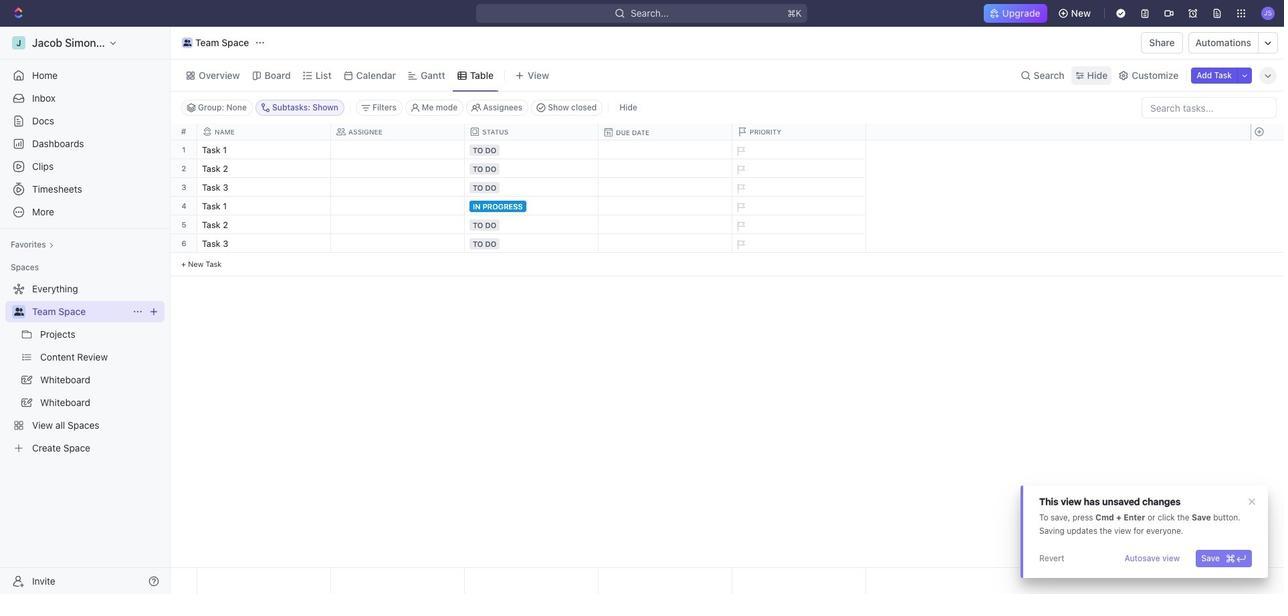 Task type: vqa. For each thing, say whether or not it's contained in the screenshot.
first Set priority icon from the bottom
yes



Task type: locate. For each thing, give the bounding box(es) containing it.
3 set priority element from the top
[[731, 179, 751, 199]]

1 set priority image from the top
[[731, 179, 751, 199]]

set priority image
[[731, 141, 751, 161], [731, 160, 751, 180], [731, 216, 751, 236], [731, 235, 751, 255]]

set priority image
[[731, 179, 751, 199], [731, 197, 751, 217]]

set priority image for 3rd the set priority element
[[731, 179, 751, 199]]

1 set priority element from the top
[[731, 141, 751, 161]]

press space to select this row. row
[[171, 140, 197, 159], [197, 140, 866, 161], [1251, 140, 1284, 159], [171, 159, 197, 178], [197, 159, 866, 180], [1251, 159, 1284, 178], [171, 178, 197, 197], [197, 178, 866, 199], [1251, 178, 1284, 197], [171, 197, 197, 215], [197, 197, 866, 217], [1251, 197, 1284, 215], [171, 215, 197, 234], [197, 215, 866, 236], [1251, 215, 1284, 234], [171, 234, 197, 253], [197, 234, 866, 255], [1251, 234, 1284, 253], [197, 568, 866, 594], [1251, 568, 1284, 594]]

6 set priority element from the top
[[731, 235, 751, 255]]

set priority image for 3rd the set priority element from the bottom
[[731, 197, 751, 217]]

jacob simon's workspace, , element
[[12, 36, 25, 50]]

0 horizontal spatial user group image
[[14, 308, 24, 316]]

dropdown menu image
[[599, 568, 732, 594]]

5 set priority element from the top
[[731, 216, 751, 236]]

1 vertical spatial user group image
[[14, 308, 24, 316]]

row group
[[171, 140, 197, 276], [197, 140, 866, 276], [1251, 140, 1284, 276]]

sidebar navigation
[[0, 27, 173, 594]]

row
[[197, 124, 869, 140]]

grid
[[171, 124, 1284, 594]]

user group image
[[183, 39, 192, 46], [14, 308, 24, 316]]

set priority element
[[731, 141, 751, 161], [731, 160, 751, 180], [731, 179, 751, 199], [731, 197, 751, 217], [731, 216, 751, 236], [731, 235, 751, 255]]

column header
[[197, 124, 334, 140], [331, 124, 468, 140], [465, 124, 601, 140], [599, 124, 735, 140], [733, 124, 869, 140]]

1 set priority image from the top
[[731, 141, 751, 161]]

cell
[[331, 140, 465, 159], [465, 140, 599, 159], [599, 140, 733, 159], [331, 159, 465, 177], [465, 159, 599, 177], [599, 159, 733, 177], [331, 178, 465, 196], [465, 178, 599, 196], [599, 178, 733, 196], [331, 197, 465, 215], [465, 197, 599, 215], [599, 197, 733, 215], [331, 215, 465, 233], [465, 215, 599, 233], [599, 215, 733, 233], [331, 234, 465, 252], [465, 234, 599, 252], [599, 234, 733, 252]]

2 set priority image from the top
[[731, 160, 751, 180]]

3 column header from the left
[[465, 124, 601, 140]]

tree
[[5, 278, 165, 459]]

2 column header from the left
[[331, 124, 468, 140]]

1 horizontal spatial user group image
[[183, 39, 192, 46]]

Search tasks... text field
[[1143, 98, 1276, 118]]

2 set priority element from the top
[[731, 160, 751, 180]]

2 set priority image from the top
[[731, 197, 751, 217]]



Task type: describe. For each thing, give the bounding box(es) containing it.
4 set priority element from the top
[[731, 197, 751, 217]]

1 row group from the left
[[171, 140, 197, 276]]

4 set priority image from the top
[[731, 235, 751, 255]]

5 column header from the left
[[733, 124, 869, 140]]

user group image inside the sidebar navigation
[[14, 308, 24, 316]]

1 column header from the left
[[197, 124, 334, 140]]

3 set priority image from the top
[[731, 216, 751, 236]]

tree inside the sidebar navigation
[[5, 278, 165, 459]]

4 column header from the left
[[599, 124, 735, 140]]

2 row group from the left
[[197, 140, 866, 276]]

3 row group from the left
[[1251, 140, 1284, 276]]

0 vertical spatial user group image
[[183, 39, 192, 46]]



